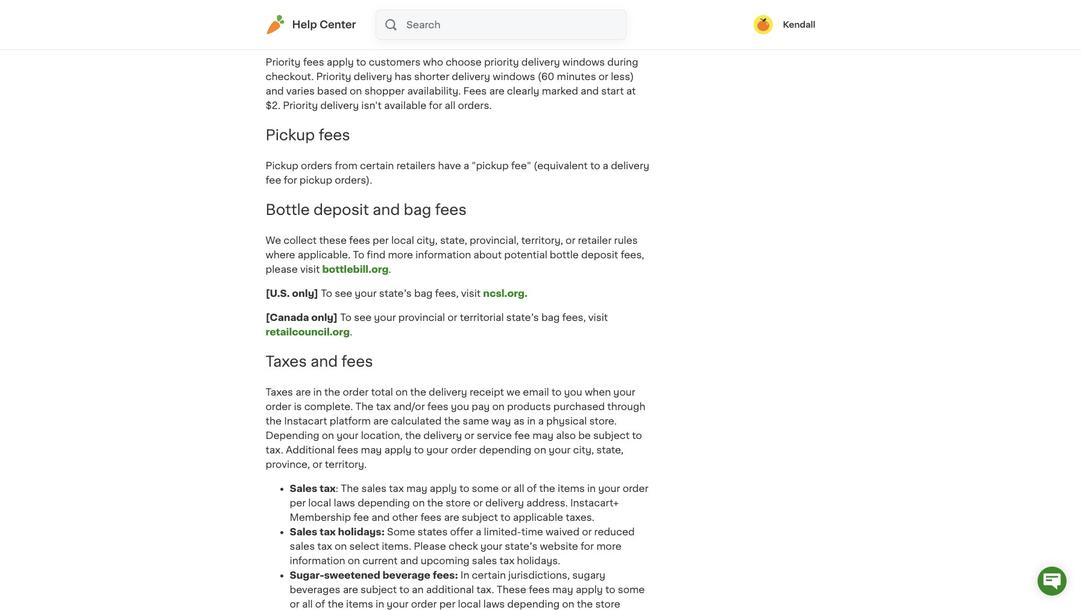 Task type: vqa. For each thing, say whether or not it's contained in the screenshot.
the all in the In certain jurisdictions, sugary beverages are subject to an additional tax. These fees may apply to some or all of the items in your order per local laws depending on the sto
yes



Task type: locate. For each thing, give the bounding box(es) containing it.
. up [u.s. only] to see your state's bag fees, visit ncsl.org.
[[389, 265, 391, 274]]

certain inside in certain jurisdictions, sugary beverages are subject to an additional tax. these fees may apply to some or all of the items in your order per local laws depending on the sto
[[472, 571, 506, 580]]

provincial
[[398, 313, 445, 322]]

1 vertical spatial taxes
[[266, 387, 293, 397]]

limited-
[[484, 527, 521, 537]]

2 vertical spatial for
[[581, 542, 594, 551]]

1 vertical spatial laws
[[483, 600, 505, 609]]

have
[[438, 161, 461, 171]]

also
[[556, 431, 576, 441]]

1 horizontal spatial local
[[391, 236, 414, 245]]

1 vertical spatial more
[[596, 542, 621, 551]]

local inside in certain jurisdictions, sugary beverages are subject to an additional tax. these fees may apply to some or all of the items in your order per local laws depending on the sto
[[458, 600, 481, 609]]

0 horizontal spatial .
[[350, 327, 352, 337]]

bottle
[[266, 203, 310, 217]]

: the sales tax may apply to some or all of the items in your order per local laws depending on the store or delivery address. instacart+ membership fee and other fees are subject to applicable taxes.
[[290, 484, 648, 523]]

order
[[343, 387, 369, 397], [266, 402, 291, 412], [451, 445, 477, 455], [623, 484, 648, 494], [411, 600, 437, 609]]

taxes.
[[566, 513, 594, 523]]

to
[[356, 57, 366, 67], [590, 161, 600, 171], [552, 387, 562, 397], [632, 431, 642, 441], [414, 445, 424, 455], [459, 484, 469, 494], [500, 513, 511, 523], [399, 585, 409, 595], [605, 585, 615, 595]]

2 horizontal spatial local
[[458, 600, 481, 609]]

to down calculated at the left of the page
[[414, 445, 424, 455]]

on down sugary on the bottom
[[562, 600, 574, 609]]

ncsl.org.
[[483, 289, 527, 298]]

on down physical
[[534, 445, 546, 455]]

pickup down $2.
[[266, 129, 315, 142]]

[u.s.
[[266, 289, 290, 298]]

the down beverages
[[328, 600, 344, 609]]

0 vertical spatial some
[[472, 484, 499, 494]]

physical
[[546, 416, 587, 426]]

0 vertical spatial windows
[[562, 57, 605, 67]]

0 horizontal spatial per
[[290, 498, 306, 508]]

choose
[[446, 57, 482, 67]]

items up instacart+
[[558, 484, 585, 494]]

a right have
[[464, 161, 469, 171]]

some states offer a limited-time waived or reduced sales tax on select items. please check your state's website for more information on current and upcoming sales tax holidays.
[[290, 527, 635, 566]]

may inside taxes are in the order total on the delivery receipt we email to you when your order is complete. the tax and/or fees you pay on products purchased through the instacart platform are calculated the same way as in a physical store. depending on your location, the delivery or service fee may also be subject to tax.
[[533, 431, 554, 441]]

fees, inside the we collect these fees per local city, state, provincial, territory, or retailer rules where applicable. to find more information about potential bottle deposit fees, please visit
[[621, 250, 644, 260]]

per inside in certain jurisdictions, sugary beverages are subject to an additional tax. these fees may apply to some or all of the items in your order per local laws depending on the sto
[[439, 600, 455, 609]]

only] up retailcouncil.org
[[311, 313, 338, 322]]

depending down service
[[479, 445, 531, 455]]

your down [u.s. only] to see your state's bag fees, visit ncsl.org.
[[374, 313, 396, 322]]

in inside in certain jurisdictions, sugary beverages are subject to an additional tax. these fees may apply to some or all of the items in your order per local laws depending on the sto
[[376, 600, 384, 609]]

subject up offer
[[462, 513, 498, 523]]

1 vertical spatial information
[[290, 556, 345, 566]]

only]
[[292, 289, 318, 298], [311, 313, 338, 322]]

0 vertical spatial depending
[[479, 445, 531, 455]]

or down same
[[464, 431, 474, 441]]

items inside : the sales tax may apply to some or all of the items in your order per local laws depending on the store or delivery address. instacart+ membership fee and other fees are subject to applicable taxes.
[[558, 484, 585, 494]]

. inside [canada only] to see your provincial or territorial state's bag fees, visit retailcouncil.org .
[[350, 327, 352, 337]]

[canada
[[266, 313, 309, 322]]

2 horizontal spatial all
[[514, 484, 524, 494]]

service
[[477, 431, 512, 441]]

some inside in certain jurisdictions, sugary beverages are subject to an additional tax. these fees may apply to some or all of the items in your order per local laws depending on the sto
[[618, 585, 645, 595]]

apply inside additional fees may apply to your order depending on your city, state, province, or territory.
[[384, 445, 411, 455]]

depending
[[266, 431, 319, 441]]

user avatar image
[[754, 15, 773, 34]]

state's up provincial
[[379, 289, 412, 298]]

see inside [canada only] to see your provincial or territorial state's bag fees, visit retailcouncil.org .
[[354, 313, 372, 322]]

0 vertical spatial subject
[[593, 431, 630, 441]]

0 horizontal spatial city,
[[417, 236, 438, 245]]

fees up find
[[349, 236, 370, 245]]

rules
[[614, 236, 638, 245]]

0 horizontal spatial windows
[[493, 72, 535, 82]]

information up sugar-
[[290, 556, 345, 566]]

are down "store"
[[444, 513, 459, 523]]

tax inside : the sales tax may apply to some or all of the items in your order per local laws depending on the store or delivery address. instacart+ membership fee and other fees are subject to applicable taxes.
[[389, 484, 404, 494]]

to inside priority fees apply to customers who choose priority delivery windows during checkout. priority delivery has shorter delivery windows (60 minutes or less) and varies based on shopper availability. fees are clearly marked and start at $2. priority delivery isn't available for all orders.
[[356, 57, 366, 67]]

availability.
[[407, 86, 461, 96]]

tax.
[[266, 445, 283, 455], [476, 585, 494, 595]]

and up beverage
[[400, 556, 418, 566]]

fees inside taxes are in the order total on the delivery receipt we email to you when your order is complete. the tax and/or fees you pay on products purchased through the instacart platform are calculated the same way as in a physical store. depending on your location, the delivery or service fee may also be subject to tax.
[[427, 402, 448, 412]]

sales inside : the sales tax may apply to some or all of the items in your order per local laws depending on the store or delivery address. instacart+ membership fee and other fees are subject to applicable taxes.
[[361, 484, 387, 494]]

0 vertical spatial to
[[353, 250, 364, 260]]

2 horizontal spatial for
[[581, 542, 594, 551]]

to inside the we collect these fees per local city, state, provincial, territory, or retailer rules where applicable. to find more information about potential bottle deposit fees, please visit
[[353, 250, 364, 260]]

1 vertical spatial tax.
[[476, 585, 494, 595]]

fees up "territory."
[[337, 445, 358, 455]]

province,
[[266, 460, 310, 469]]

fee inside : the sales tax may apply to some or all of the items in your order per local laws depending on the store or delivery address. instacart+ membership fee and other fees are subject to applicable taxes.
[[353, 513, 369, 523]]

apply down location,
[[384, 445, 411, 455]]

1 vertical spatial you
[[451, 402, 469, 412]]

for inside pickup orders from certain retailers have a "pickup fee" (equivalent to a delivery fee for pickup orders).
[[284, 175, 297, 185]]

0 vertical spatial local
[[391, 236, 414, 245]]

1 vertical spatial visit
[[461, 289, 481, 298]]

the inside : the sales tax may apply to some or all of the items in your order per local laws depending on the store or delivery address. instacart+ membership fee and other fees are subject to applicable taxes.
[[341, 484, 359, 494]]

sales
[[361, 484, 387, 494], [290, 542, 315, 551], [472, 556, 497, 566]]

are
[[489, 86, 505, 96], [296, 387, 311, 397], [373, 416, 389, 426], [444, 513, 459, 523], [343, 585, 358, 595]]

pickup inside pickup orders from certain retailers have a "pickup fee" (equivalent to a delivery fee for pickup orders).
[[266, 161, 298, 171]]

delivery
[[521, 57, 560, 67], [354, 72, 392, 82], [452, 72, 490, 82], [320, 101, 359, 110], [611, 161, 649, 171], [429, 387, 467, 397], [423, 431, 462, 441], [485, 498, 524, 508]]

the
[[355, 402, 374, 412], [341, 484, 359, 494]]

check
[[449, 542, 478, 551]]

taxes down retailcouncil.org link
[[266, 355, 307, 369]]

subject down store.
[[593, 431, 630, 441]]

0 vertical spatial more
[[388, 250, 413, 260]]

on up isn't
[[350, 86, 362, 96]]

. up taxes and fees
[[350, 327, 352, 337]]

only] for [canada
[[311, 313, 338, 322]]

per inside the we collect these fees per local city, state, provincial, territory, or retailer rules where applicable. to find more information about potential bottle deposit fees, please visit
[[373, 236, 389, 245]]

please
[[414, 542, 446, 551]]

0 vertical spatial for
[[429, 101, 442, 110]]

2 vertical spatial bag
[[541, 313, 560, 322]]

the down sugary on the bottom
[[577, 600, 593, 609]]

0 horizontal spatial items
[[346, 600, 373, 609]]

on inside : the sales tax may apply to some or all of the items in your order per local laws depending on the store or delivery address. instacart+ membership fee and other fees are subject to applicable taxes.
[[412, 498, 425, 508]]

your inside some states offer a limited-time waived or reduced sales tax on select items. please check your state's website for more information on current and upcoming sales tax holidays.
[[480, 542, 502, 551]]

please
[[266, 265, 298, 274]]

visit inside the we collect these fees per local city, state, provincial, territory, or retailer rules where applicable. to find more information about potential bottle deposit fees, please visit
[[300, 265, 320, 274]]

bag
[[404, 203, 431, 217], [414, 289, 433, 298], [541, 313, 560, 322]]

your down limited-
[[480, 542, 502, 551]]

local
[[391, 236, 414, 245], [308, 498, 331, 508], [458, 600, 481, 609]]

0 vertical spatial state's
[[379, 289, 412, 298]]

0 vertical spatial pickup
[[266, 129, 315, 142]]

in certain jurisdictions, sugary beverages are subject to an additional tax. these fees may apply to some or all of the items in your order per local laws depending on the sto
[[290, 571, 645, 611]]

1 pickup from the top
[[266, 129, 315, 142]]

2 horizontal spatial per
[[439, 600, 455, 609]]

tax down total
[[376, 402, 391, 412]]

other
[[392, 513, 418, 523]]

fees inside priority fees apply to customers who choose priority delivery windows during checkout. priority delivery has shorter delivery windows (60 minutes or less) and varies based on shopper availability. fees are clearly marked and start at $2. priority delivery isn't available for all orders.
[[303, 57, 324, 67]]

2 horizontal spatial subject
[[593, 431, 630, 441]]

1 vertical spatial state,
[[596, 445, 624, 455]]

to up limited-
[[500, 513, 511, 523]]

1 vertical spatial local
[[308, 498, 331, 508]]

in down sugar-sweetened beverage fees:
[[376, 600, 384, 609]]

taxes are in the order total on the delivery receipt we email to you when your order is complete. the tax and/or fees you pay on products purchased through the instacart platform are calculated the same way as in a physical store. depending on your location, the delivery or service fee may also be subject to tax.
[[266, 387, 645, 455]]

depending up other
[[358, 498, 410, 508]]

0 vertical spatial see
[[335, 289, 352, 298]]

your inside in certain jurisdictions, sugary beverages are subject to an additional tax. these fees may apply to some or all of the items in your order per local laws depending on the sto
[[387, 600, 409, 609]]

email
[[523, 387, 549, 397]]

fee down as
[[514, 431, 530, 441]]

0 vertical spatial all
[[445, 101, 455, 110]]

0 vertical spatial state,
[[440, 236, 467, 245]]

apply
[[327, 57, 354, 67], [384, 445, 411, 455], [430, 484, 457, 494], [576, 585, 603, 595]]

priority
[[484, 57, 519, 67]]

or inside taxes are in the order total on the delivery receipt we email to you when your order is complete. the tax and/or fees you pay on products purchased through the instacart platform are calculated the same way as in a physical store. depending on your location, the delivery or service fee may also be subject to tax.
[[464, 431, 474, 441]]

all up 'applicable'
[[514, 484, 524, 494]]

1 vertical spatial per
[[290, 498, 306, 508]]

order inside in certain jurisdictions, sugary beverages are subject to an additional tax. these fees may apply to some or all of the items in your order per local laws depending on the sto
[[411, 600, 437, 609]]

in
[[313, 387, 322, 397], [527, 416, 536, 426], [587, 484, 596, 494], [376, 600, 384, 609]]

to up retailcouncil.org
[[340, 313, 352, 322]]

your up instacart+
[[598, 484, 620, 494]]

1 horizontal spatial deposit
[[581, 250, 618, 260]]

1 horizontal spatial fee
[[353, 513, 369, 523]]

states
[[418, 527, 448, 537]]

2 taxes from the top
[[266, 387, 293, 397]]

tax. up province, at the bottom of page
[[266, 445, 283, 455]]

1 horizontal spatial subject
[[462, 513, 498, 523]]

are inside priority fees apply to customers who choose priority delivery windows during checkout. priority delivery has shorter delivery windows (60 minutes or less) and varies based on shopper availability. fees are clearly marked and start at $2. priority delivery isn't available for all orders.
[[489, 86, 505, 96]]

0 horizontal spatial of
[[315, 600, 325, 609]]

or down taxes.
[[582, 527, 592, 537]]

or right "store"
[[473, 498, 483, 508]]

1 vertical spatial deposit
[[581, 250, 618, 260]]

and inside some states offer a limited-time waived or reduced sales tax on select items. please check your state's website for more information on current and upcoming sales tax holidays.
[[400, 556, 418, 566]]

order left is
[[266, 402, 291, 412]]

see for state's
[[335, 289, 352, 298]]

we
[[266, 236, 281, 245]]

sales up sugar-
[[290, 542, 315, 551]]

0 horizontal spatial laws
[[334, 498, 355, 508]]

are down sweetened
[[343, 585, 358, 595]]

0 vertical spatial of
[[527, 484, 537, 494]]

1 horizontal spatial some
[[618, 585, 645, 595]]

or inside [canada only] to see your provincial or territorial state's bag fees, visit retailcouncil.org .
[[447, 313, 457, 322]]

fee up holidays:
[[353, 513, 369, 523]]

0 vertical spatial laws
[[334, 498, 355, 508]]

tax. inside in certain jurisdictions, sugary beverages are subject to an additional tax. these fees may apply to some or all of the items in your order per local laws depending on the sto
[[476, 585, 494, 595]]

all down beverages
[[302, 600, 313, 609]]

your down calculated at the left of the page
[[426, 445, 448, 455]]

1 vertical spatial state's
[[506, 313, 539, 322]]

1 vertical spatial for
[[284, 175, 297, 185]]

may down jurisdictions,
[[552, 585, 573, 595]]

in up instacart+
[[587, 484, 596, 494]]

0 horizontal spatial state,
[[440, 236, 467, 245]]

order down an
[[411, 600, 437, 609]]

has
[[395, 72, 412, 82]]

sweetened
[[324, 571, 380, 580]]

sales right :
[[361, 484, 387, 494]]

fee"
[[511, 161, 531, 171]]

[canada only] to see your provincial or territorial state's bag fees, visit retailcouncil.org .
[[266, 313, 608, 337]]

2 vertical spatial fee
[[353, 513, 369, 523]]

visit
[[300, 265, 320, 274], [461, 289, 481, 298], [588, 313, 608, 322]]

items
[[558, 484, 585, 494], [346, 600, 373, 609]]

1 vertical spatial certain
[[472, 571, 506, 580]]

all
[[445, 101, 455, 110], [514, 484, 524, 494], [302, 600, 313, 609]]

per up find
[[373, 236, 389, 245]]

sales tax
[[290, 484, 336, 494]]

sales down province, at the bottom of page
[[290, 484, 317, 494]]

for right website
[[581, 542, 594, 551]]

or left territorial on the left
[[447, 313, 457, 322]]

fees inside : the sales tax may apply to some or all of the items in your order per local laws depending on the store or delivery address. instacart+ membership fee and other fees are subject to applicable taxes.
[[420, 513, 442, 523]]

see down [u.s. only] to see your state's bag fees, visit ncsl.org.
[[354, 313, 372, 322]]

you left pay
[[451, 402, 469, 412]]

only] inside [canada only] to see your provincial or territorial state's bag fees, visit retailcouncil.org .
[[311, 313, 338, 322]]

potential
[[504, 250, 547, 260]]

0 horizontal spatial for
[[284, 175, 297, 185]]

1 horizontal spatial fees,
[[562, 313, 586, 322]]

to up bottlebill.org .
[[353, 250, 364, 260]]

1 vertical spatial some
[[618, 585, 645, 595]]

membership
[[290, 513, 351, 523]]

and/or
[[393, 402, 425, 412]]

state, left provincial, in the top left of the page
[[440, 236, 467, 245]]

for down availability.
[[429, 101, 442, 110]]

depending
[[479, 445, 531, 455], [358, 498, 410, 508], [507, 600, 560, 609]]

on up additional
[[322, 431, 334, 441]]

to left an
[[399, 585, 409, 595]]

applicable
[[513, 513, 563, 523]]

0 vertical spatial city,
[[417, 236, 438, 245]]

are inside in certain jurisdictions, sugary beverages are subject to an additional tax. these fees may apply to some or all of the items in your order per local laws depending on the sto
[[343, 585, 358, 595]]

deposit up these
[[314, 203, 369, 217]]

isn't
[[361, 101, 382, 110]]

or inside the we collect these fees per local city, state, provincial, territory, or retailer rules where applicable. to find more information about potential bottle deposit fees, please visit
[[566, 236, 575, 245]]

depending down the "these"
[[507, 600, 560, 609]]

1 vertical spatial the
[[341, 484, 359, 494]]

1 horizontal spatial state,
[[596, 445, 624, 455]]

laws inside : the sales tax may apply to some or all of the items in your order per local laws depending on the store or delivery address. instacart+ membership fee and other fees are subject to applicable taxes.
[[334, 498, 355, 508]]

may inside : the sales tax may apply to some or all of the items in your order per local laws depending on the store or delivery address. instacart+ membership fee and other fees are subject to applicable taxes.
[[406, 484, 427, 494]]

1 horizontal spatial information
[[415, 250, 471, 260]]

0 vertical spatial tax.
[[266, 445, 283, 455]]

0 horizontal spatial see
[[335, 289, 352, 298]]

and inside : the sales tax may apply to some or all of the items in your order per local laws depending on the store or delivery address. instacart+ membership fee and other fees are subject to applicable taxes.
[[372, 513, 390, 523]]

taxes inside taxes are in the order total on the delivery receipt we email to you when your order is complete. the tax and/or fees you pay on products purchased through the instacart platform are calculated the same way as in a physical store. depending on your location, the delivery or service fee may also be subject to tax.
[[266, 387, 293, 397]]

location,
[[361, 431, 403, 441]]

deposit inside the we collect these fees per local city, state, provincial, territory, or retailer rules where applicable. to find more information about potential bottle deposit fees, please visit
[[581, 250, 618, 260]]

(equivalent
[[534, 161, 588, 171]]

the up address.
[[539, 484, 555, 494]]

bottle
[[550, 250, 579, 260]]

pickup for pickup fees
[[266, 129, 315, 142]]

some up limited-
[[472, 484, 499, 494]]

see
[[335, 289, 352, 298], [354, 313, 372, 322]]

beverages
[[290, 585, 340, 595]]

calculated
[[391, 416, 442, 426]]

sales down check
[[472, 556, 497, 566]]

2 horizontal spatial to
[[353, 250, 364, 260]]

1 horizontal spatial you
[[564, 387, 582, 397]]

1 horizontal spatial city,
[[573, 445, 594, 455]]

1 taxes from the top
[[266, 355, 307, 369]]

a right (equivalent
[[603, 161, 608, 171]]

website
[[540, 542, 578, 551]]

information left about
[[415, 250, 471, 260]]

subject inside taxes are in the order total on the delivery receipt we email to you when your order is complete. the tax and/or fees you pay on products purchased through the instacart platform are calculated the same way as in a physical store. depending on your location, the delivery or service fee may also be subject to tax.
[[593, 431, 630, 441]]

priority
[[266, 25, 318, 39], [266, 57, 301, 67], [316, 72, 351, 82], [283, 101, 318, 110]]

varies
[[286, 86, 315, 96]]

you up purchased
[[564, 387, 582, 397]]

some inside : the sales tax may apply to some or all of the items in your order per local laws depending on the store or delivery address. instacart+ membership fee and other fees are subject to applicable taxes.
[[472, 484, 499, 494]]

more inside the we collect these fees per local city, state, provincial, territory, or retailer rules where applicable. to find more information about potential bottle deposit fees, please visit
[[388, 250, 413, 260]]

2 vertical spatial to
[[340, 313, 352, 322]]

holidays.
[[517, 556, 560, 566]]

1 horizontal spatial visit
[[461, 289, 481, 298]]

1 vertical spatial sales
[[290, 527, 317, 537]]

and
[[266, 86, 284, 96], [581, 86, 599, 96], [373, 203, 400, 217], [310, 355, 338, 369], [372, 513, 390, 523], [400, 556, 418, 566]]

of up address.
[[527, 484, 537, 494]]

to left "customers"
[[356, 57, 366, 67]]

1 horizontal spatial all
[[445, 101, 455, 110]]

fees inside additional fees may apply to your order depending on your city, state, province, or territory.
[[337, 445, 358, 455]]

taxes up instacart at bottom left
[[266, 387, 293, 397]]

laws down the "these"
[[483, 600, 505, 609]]

the up 'platform'
[[355, 402, 374, 412]]

tax down limited-
[[500, 556, 514, 566]]

sales down membership
[[290, 527, 317, 537]]

0 horizontal spatial more
[[388, 250, 413, 260]]

more inside some states offer a limited-time waived or reduced sales tax on select items. please check your state's website for more information on current and upcoming sales tax holidays.
[[596, 542, 621, 551]]

1 horizontal spatial tax.
[[476, 585, 494, 595]]

1 vertical spatial pickup
[[266, 161, 298, 171]]

0 vertical spatial only]
[[292, 289, 318, 298]]

or inside in certain jurisdictions, sugary beverages are subject to an additional tax. these fees may apply to some or all of the items in your order per local laws depending on the sto
[[290, 600, 300, 609]]

1 vertical spatial .
[[350, 327, 352, 337]]

(60
[[538, 72, 554, 82]]

upcoming
[[421, 556, 470, 566]]

0 horizontal spatial some
[[472, 484, 499, 494]]

items inside in certain jurisdictions, sugary beverages are subject to an additional tax. these fees may apply to some or all of the items in your order per local laws depending on the sto
[[346, 600, 373, 609]]

0 vertical spatial you
[[564, 387, 582, 397]]

only] for [u.s.
[[292, 289, 318, 298]]

your down bottlebill.org .
[[355, 289, 377, 298]]

2 pickup from the top
[[266, 161, 298, 171]]

1 horizontal spatial for
[[429, 101, 442, 110]]

2 horizontal spatial fees,
[[621, 250, 644, 260]]

for inside priority fees apply to customers who choose priority delivery windows during checkout. priority delivery has shorter delivery windows (60 minutes or less) and varies based on shopper availability. fees are clearly marked and start at $2. priority delivery isn't available for all orders.
[[429, 101, 442, 110]]

and down minutes
[[581, 86, 599, 96]]

2 vertical spatial fees,
[[562, 313, 586, 322]]

2 horizontal spatial visit
[[588, 313, 608, 322]]

certain
[[360, 161, 394, 171], [472, 571, 506, 580]]

priority fees apply to customers who choose priority delivery windows during checkout. priority delivery has shorter delivery windows (60 minutes or less) and varies based on shopper availability. fees are clearly marked and start at $2. priority delivery isn't available for all orders.
[[266, 57, 638, 110]]

2 vertical spatial visit
[[588, 313, 608, 322]]

your up through
[[613, 387, 635, 397]]

0 vertical spatial deposit
[[314, 203, 369, 217]]

the
[[324, 387, 340, 397], [410, 387, 426, 397], [266, 416, 282, 426], [444, 416, 460, 426], [405, 431, 421, 441], [539, 484, 555, 494], [427, 498, 443, 508], [328, 600, 344, 609], [577, 600, 593, 609]]

or down beverages
[[290, 600, 300, 609]]

local down the 'additional'
[[458, 600, 481, 609]]

to down through
[[632, 431, 642, 441]]

may
[[533, 431, 554, 441], [361, 445, 382, 455], [406, 484, 427, 494], [552, 585, 573, 595]]

1 sales from the top
[[290, 484, 317, 494]]

laws down :
[[334, 498, 355, 508]]

are right fees
[[489, 86, 505, 96]]

fees, inside [canada only] to see your provincial or territorial state's bag fees, visit retailcouncil.org .
[[562, 313, 586, 322]]

some
[[387, 527, 415, 537]]

all down availability.
[[445, 101, 455, 110]]

to inside [canada only] to see your provincial or territorial state's bag fees, visit retailcouncil.org .
[[340, 313, 352, 322]]

1 horizontal spatial sales
[[361, 484, 387, 494]]

or
[[599, 72, 608, 82], [566, 236, 575, 245], [447, 313, 457, 322], [464, 431, 474, 441], [313, 460, 322, 469], [501, 484, 511, 494], [473, 498, 483, 508], [582, 527, 592, 537], [290, 600, 300, 609]]

1 horizontal spatial see
[[354, 313, 372, 322]]

tax
[[376, 402, 391, 412], [320, 484, 336, 494], [389, 484, 404, 494], [320, 527, 336, 537], [317, 542, 332, 551], [500, 556, 514, 566]]

city, inside additional fees may apply to your order depending on your city, state, province, or territory.
[[573, 445, 594, 455]]

apply up "store"
[[430, 484, 457, 494]]

or inside priority fees apply to customers who choose priority delivery windows during checkout. priority delivery has shorter delivery windows (60 minutes or less) and varies based on shopper availability. fees are clearly marked and start at $2. priority delivery isn't available for all orders.
[[599, 72, 608, 82]]

tax up other
[[389, 484, 404, 494]]

in inside : the sales tax may apply to some or all of the items in your order per local laws depending on the store or delivery address. instacart+ membership fee and other fees are subject to applicable taxes.
[[587, 484, 596, 494]]

0 horizontal spatial fees,
[[435, 289, 459, 298]]

where
[[266, 250, 295, 260]]

1 horizontal spatial windows
[[562, 57, 605, 67]]

2 sales from the top
[[290, 527, 317, 537]]

0 horizontal spatial sales
[[290, 542, 315, 551]]

to inside additional fees may apply to your order depending on your city, state, province, or territory.
[[414, 445, 424, 455]]

0 vertical spatial taxes
[[266, 355, 307, 369]]

available
[[384, 101, 426, 110]]

1 vertical spatial to
[[321, 289, 332, 298]]

state, inside additional fees may apply to your order depending on your city, state, province, or territory.
[[596, 445, 624, 455]]

0 horizontal spatial certain
[[360, 161, 394, 171]]

certain right in
[[472, 571, 506, 580]]

subject down sugar-sweetened beverage fees:
[[361, 585, 397, 595]]

orders.
[[458, 101, 492, 110]]

of down beverages
[[315, 600, 325, 609]]

order up reduced
[[623, 484, 648, 494]]

order down same
[[451, 445, 477, 455]]

order inside : the sales tax may apply to some or all of the items in your order per local laws depending on the store or delivery address. instacart+ membership fee and other fees are subject to applicable taxes.
[[623, 484, 648, 494]]

apply inside priority fees apply to customers who choose priority delivery windows during checkout. priority delivery has shorter delivery windows (60 minutes or less) and varies based on shopper availability. fees are clearly marked and start at $2. priority delivery isn't available for all orders.
[[327, 57, 354, 67]]

0 vertical spatial fees,
[[621, 250, 644, 260]]

2 vertical spatial state's
[[505, 542, 537, 551]]

1 vertical spatial items
[[346, 600, 373, 609]]

all inside in certain jurisdictions, sugary beverages are subject to an additional tax. these fees may apply to some or all of the items in your order per local laws depending on the sto
[[302, 600, 313, 609]]

tax inside taxes are in the order total on the delivery receipt we email to you when your order is complete. the tax and/or fees you pay on products purchased through the instacart platform are calculated the same way as in a physical store. depending on your location, the delivery or service fee may also be subject to tax.
[[376, 402, 391, 412]]

0 horizontal spatial tax.
[[266, 445, 283, 455]]

1 vertical spatial all
[[514, 484, 524, 494]]

2 vertical spatial all
[[302, 600, 313, 609]]

1 horizontal spatial certain
[[472, 571, 506, 580]]

information
[[415, 250, 471, 260], [290, 556, 345, 566]]

2 vertical spatial subject
[[361, 585, 397, 595]]



Task type: describe. For each thing, give the bounding box(es) containing it.
the inside taxes are in the order total on the delivery receipt we email to you when your order is complete. the tax and/or fees you pay on products purchased through the instacart platform are calculated the same way as in a physical store. depending on your location, the delivery or service fee may also be subject to tax.
[[355, 402, 374, 412]]

time
[[521, 527, 543, 537]]

fees
[[463, 86, 487, 96]]

kendall link
[[754, 15, 815, 34]]

tax up membership
[[320, 484, 336, 494]]

bottle deposit and bag fees
[[266, 203, 467, 217]]

purchased
[[553, 402, 605, 412]]

customers
[[369, 57, 420, 67]]

on inside priority fees apply to customers who choose priority delivery windows during checkout. priority delivery has shorter delivery windows (60 minutes or less) and varies based on shopper availability. fees are clearly marked and start at $2. priority delivery isn't available for all orders.
[[350, 86, 362, 96]]

tax down membership
[[320, 527, 336, 537]]

provincial,
[[470, 236, 519, 245]]

on inside additional fees may apply to your order depending on your city, state, province, or territory.
[[534, 445, 546, 455]]

retailer
[[578, 236, 612, 245]]

are inside : the sales tax may apply to some or all of the items in your order per local laws depending on the store or delivery address. instacart+ membership fee and other fees are subject to applicable taxes.
[[444, 513, 459, 523]]

sales for sales tax
[[290, 484, 317, 494]]

all inside priority fees apply to customers who choose priority delivery windows during checkout. priority delivery has shorter delivery windows (60 minutes or less) and varies based on shopper availability. fees are clearly marked and start at $2. priority delivery isn't available for all orders.
[[445, 101, 455, 110]]

all inside : the sales tax may apply to some or all of the items in your order per local laws depending on the store or delivery address. instacart+ membership fee and other fees are subject to applicable taxes.
[[514, 484, 524, 494]]

the up the depending
[[266, 416, 282, 426]]

territory.
[[325, 460, 367, 469]]

tax down sales tax holidays:
[[317, 542, 332, 551]]

instacart image
[[266, 15, 285, 34]]

and up $2.
[[266, 86, 284, 96]]

at
[[626, 86, 636, 96]]

sales for sales tax holidays:
[[290, 527, 317, 537]]

and up find
[[373, 203, 400, 217]]

your inside : the sales tax may apply to some or all of the items in your order per local laws depending on the store or delivery address. instacart+ membership fee and other fees are subject to applicable taxes.
[[598, 484, 620, 494]]

help
[[292, 20, 317, 30]]

we collect these fees per local city, state, provincial, territory, or retailer rules where applicable. to find more information about potential bottle deposit fees, please visit
[[266, 236, 644, 274]]

complete.
[[304, 402, 353, 412]]

see for provincial
[[354, 313, 372, 322]]

and down retailcouncil.org link
[[310, 355, 338, 369]]

bottlebill.org
[[322, 265, 389, 274]]

instacart+
[[570, 498, 619, 508]]

of inside in certain jurisdictions, sugary beverages are subject to an additional tax. these fees may apply to some or all of the items in your order per local laws depending on the sto
[[315, 600, 325, 609]]

based
[[317, 86, 347, 96]]

in right as
[[527, 416, 536, 426]]

your inside [canada only] to see your provincial or territorial state's bag fees, visit retailcouncil.org .
[[374, 313, 396, 322]]

in
[[460, 571, 469, 580]]

the left "store"
[[427, 498, 443, 508]]

receipt
[[470, 387, 504, 397]]

during
[[607, 57, 638, 67]]

shopper
[[364, 86, 405, 96]]

less)
[[611, 72, 634, 82]]

store.
[[589, 416, 617, 426]]

state's inside [canada only] to see your provincial or territorial state's bag fees, visit retailcouncil.org .
[[506, 313, 539, 322]]

0 horizontal spatial you
[[451, 402, 469, 412]]

beverage
[[383, 571, 431, 580]]

fee inside taxes are in the order total on the delivery receipt we email to you when your order is complete. the tax and/or fees you pay on products purchased through the instacart platform are calculated the same way as in a physical store. depending on your location, the delivery or service fee may also be subject to tax.
[[514, 431, 530, 441]]

city, inside the we collect these fees per local city, state, provincial, territory, or retailer rules where applicable. to find more information about potential bottle deposit fees, please visit
[[417, 236, 438, 245]]

on up way
[[492, 402, 505, 412]]

of inside : the sales tax may apply to some or all of the items in your order per local laws depending on the store or delivery address. instacart+ membership fee and other fees are subject to applicable taxes.
[[527, 484, 537, 494]]

these
[[319, 236, 347, 245]]

your down 'platform'
[[337, 431, 359, 441]]

subject inside in certain jurisdictions, sugary beverages are subject to an additional tax. these fees may apply to some or all of the items in your order per local laws depending on the sto
[[361, 585, 397, 595]]

fees inside in certain jurisdictions, sugary beverages are subject to an additional tax. these fees may apply to some or all of the items in your order per local laws depending on the sto
[[529, 585, 550, 595]]

taxes for taxes and fees
[[266, 355, 307, 369]]

pickup for pickup orders from certain retailers have a "pickup fee" (equivalent to a delivery fee for pickup orders).
[[266, 161, 298, 171]]

subject inside : the sales tax may apply to some or all of the items in your order per local laws depending on the store or delivery address. instacart+ membership fee and other fees are subject to applicable taxes.
[[462, 513, 498, 523]]

to down sugary on the bottom
[[605, 585, 615, 595]]

we
[[507, 387, 521, 397]]

instacart
[[284, 416, 327, 426]]

certain inside pickup orders from certain retailers have a "pickup fee" (equivalent to a delivery fee for pickup orders).
[[360, 161, 394, 171]]

way
[[491, 416, 511, 426]]

0 vertical spatial bag
[[404, 203, 431, 217]]

priority fees
[[266, 25, 353, 39]]

delivery inside : the sales tax may apply to some or all of the items in your order per local laws depending on the store or delivery address. instacart+ membership fee and other fees are subject to applicable taxes.
[[485, 498, 524, 508]]

information inside some states offer a limited-time waived or reduced sales tax on select items. please check your state's website for more information on current and upcoming sales tax holidays.
[[290, 556, 345, 566]]

additional fees may apply to your order depending on your city, state, province, or territory.
[[266, 445, 624, 469]]

0 vertical spatial .
[[389, 265, 391, 274]]

start
[[601, 86, 624, 96]]

help center link
[[266, 15, 356, 34]]

the up and/or
[[410, 387, 426, 397]]

kendall
[[783, 20, 815, 29]]

orders
[[301, 161, 332, 171]]

order inside additional fees may apply to your order depending on your city, state, province, or territory.
[[451, 445, 477, 455]]

laws inside in certain jurisdictions, sugary beverages are subject to an additional tax. these fees may apply to some or all of the items in your order per local laws depending on the sto
[[483, 600, 505, 609]]

select
[[349, 542, 379, 551]]

per inside : the sales tax may apply to some or all of the items in your order per local laws depending on the store or delivery address. instacart+ membership fee and other fees are subject to applicable taxes.
[[290, 498, 306, 508]]

products
[[507, 402, 551, 412]]

state, inside the we collect these fees per local city, state, provincial, territory, or retailer rules where applicable. to find more information about potential bottle deposit fees, please visit
[[440, 236, 467, 245]]

may inside additional fees may apply to your order depending on your city, state, province, or territory.
[[361, 445, 382, 455]]

"pickup
[[472, 161, 509, 171]]

reduced
[[594, 527, 635, 537]]

these
[[497, 585, 526, 595]]

state's inside some states offer a limited-time waived or reduced sales tax on select items. please check your state's website for more information on current and upcoming sales tax holidays.
[[505, 542, 537, 551]]

total
[[371, 387, 393, 397]]

local inside the we collect these fees per local city, state, provincial, territory, or retailer rules where applicable. to find more information about potential bottle deposit fees, please visit
[[391, 236, 414, 245]]

platform
[[330, 416, 371, 426]]

fee inside pickup orders from certain retailers have a "pickup fee" (equivalent to a delivery fee for pickup orders).
[[266, 175, 281, 185]]

fees right help
[[322, 25, 353, 39]]

fees down pickup orders from certain retailers have a "pickup fee" (equivalent to a delivery fee for pickup orders). on the top
[[435, 203, 467, 217]]

fees up from
[[319, 129, 350, 142]]

apply inside : the sales tax may apply to some or all of the items in your order per local laws depending on the store or delivery address. instacart+ membership fee and other fees are subject to applicable taxes.
[[430, 484, 457, 494]]

to right email at the bottom
[[552, 387, 562, 397]]

retailcouncil.org link
[[266, 327, 350, 337]]

store
[[446, 498, 471, 508]]

[u.s. only] to see your state's bag fees, visit ncsl.org.
[[266, 289, 527, 298]]

your down also
[[549, 445, 571, 455]]

1 vertical spatial fees,
[[435, 289, 459, 298]]

current
[[362, 556, 398, 566]]

waived
[[546, 527, 579, 537]]

holidays:
[[338, 527, 385, 537]]

0 horizontal spatial deposit
[[314, 203, 369, 217]]

collect
[[284, 236, 317, 245]]

on inside in certain jurisdictions, sugary beverages are subject to an additional tax. these fees may apply to some or all of the items in your order per local laws depending on the sto
[[562, 600, 574, 609]]

a inside some states offer a limited-time waived or reduced sales tax on select items. please check your state's website for more information on current and upcoming sales tax holidays.
[[476, 527, 481, 537]]

are up is
[[296, 387, 311, 397]]

bottlebill.org .
[[322, 265, 391, 274]]

through
[[607, 402, 645, 412]]

may inside in certain jurisdictions, sugary beverages are subject to an additional tax. these fees may apply to some or all of the items in your order per local laws depending on the sto
[[552, 585, 573, 595]]

on up sweetened
[[348, 556, 360, 566]]

:
[[336, 484, 338, 494]]

find
[[367, 250, 386, 260]]

an
[[412, 585, 424, 595]]

sugary
[[572, 571, 605, 580]]

visit inside [canada only] to see your provincial or territorial state's bag fees, visit retailcouncil.org .
[[588, 313, 608, 322]]

minutes
[[557, 72, 596, 82]]

taxes and fees
[[266, 355, 373, 369]]

local inside : the sales tax may apply to some or all of the items in your order per local laws depending on the store or delivery address. instacart+ membership fee and other fees are subject to applicable taxes.
[[308, 498, 331, 508]]

depending inside : the sales tax may apply to some or all of the items in your order per local laws depending on the store or delivery address. instacart+ membership fee and other fees are subject to applicable taxes.
[[358, 498, 410, 508]]

on down sales tax holidays:
[[335, 542, 347, 551]]

2 vertical spatial sales
[[472, 556, 497, 566]]

checkout.
[[266, 72, 314, 82]]

1 vertical spatial bag
[[414, 289, 433, 298]]

fees inside the we collect these fees per local city, state, provincial, territory, or retailer rules where applicable. to find more information about potential bottle deposit fees, please visit
[[349, 236, 370, 245]]

delivery inside pickup orders from certain retailers have a "pickup fee" (equivalent to a delivery fee for pickup orders).
[[611, 161, 649, 171]]

1 vertical spatial sales
[[290, 542, 315, 551]]

in up complete. in the bottom of the page
[[313, 387, 322, 397]]

to up "store"
[[459, 484, 469, 494]]

territory,
[[521, 236, 563, 245]]

apply inside in certain jurisdictions, sugary beverages are subject to an additional tax. these fees may apply to some or all of the items in your order per local laws depending on the sto
[[576, 585, 603, 595]]

to for [u.s.
[[321, 289, 332, 298]]

depending inside additional fees may apply to your order depending on your city, state, province, or territory.
[[479, 445, 531, 455]]

bottlebill.org link
[[322, 265, 389, 274]]

a inside taxes are in the order total on the delivery receipt we email to you when your order is complete. the tax and/or fees you pay on products purchased through the instacart platform are calculated the same way as in a physical store. depending on your location, the delivery or service fee may also be subject to tax.
[[538, 416, 544, 426]]

the up complete. in the bottom of the page
[[324, 387, 340, 397]]

the down calculated at the left of the page
[[405, 431, 421, 441]]

order left total
[[343, 387, 369, 397]]

items.
[[382, 542, 411, 551]]

fees:
[[433, 571, 458, 580]]

territorial
[[460, 313, 504, 322]]

information inside the we collect these fees per local city, state, provincial, territory, or retailer rules where applicable. to find more information about potential bottle deposit fees, please visit
[[415, 250, 471, 260]]

from
[[335, 161, 358, 171]]

who
[[423, 57, 443, 67]]

are up location,
[[373, 416, 389, 426]]

as
[[513, 416, 525, 426]]

orders).
[[335, 175, 372, 185]]

for inside some states offer a limited-time waived or reduced sales tax on select items. please check your state's website for more information on current and upcoming sales tax holidays.
[[581, 542, 594, 551]]

offer
[[450, 527, 473, 537]]

1 vertical spatial windows
[[493, 72, 535, 82]]

depending inside in certain jurisdictions, sugary beverages are subject to an additional tax. these fees may apply to some or all of the items in your order per local laws depending on the sto
[[507, 600, 560, 609]]

on up and/or
[[395, 387, 408, 397]]

the left same
[[444, 416, 460, 426]]

or up limited-
[[501, 484, 511, 494]]

fees up total
[[341, 355, 373, 369]]

to for [canada
[[340, 313, 352, 322]]

retailcouncil.org
[[266, 327, 350, 337]]

bag inside [canada only] to see your provincial or territorial state's bag fees, visit retailcouncil.org .
[[541, 313, 560, 322]]

to inside pickup orders from certain retailers have a "pickup fee" (equivalent to a delivery fee for pickup orders).
[[590, 161, 600, 171]]

taxes for taxes are in the order total on the delivery receipt we email to you when your order is complete. the tax and/or fees you pay on products purchased through the instacart platform are calculated the same way as in a physical store. depending on your location, the delivery or service fee may also be subject to tax.
[[266, 387, 293, 397]]

pickup orders from certain retailers have a "pickup fee" (equivalent to a delivery fee for pickup orders).
[[266, 161, 649, 185]]

Search search field
[[405, 10, 626, 39]]

or inside additional fees may apply to your order depending on your city, state, province, or territory.
[[313, 460, 322, 469]]

marked
[[542, 86, 578, 96]]

or inside some states offer a limited-time waived or reduced sales tax on select items. please check your state's website for more information on current and upcoming sales tax holidays.
[[582, 527, 592, 537]]

additional
[[426, 585, 474, 595]]

pay
[[472, 402, 490, 412]]

additional
[[286, 445, 335, 455]]

retailers
[[396, 161, 436, 171]]

address.
[[526, 498, 568, 508]]



